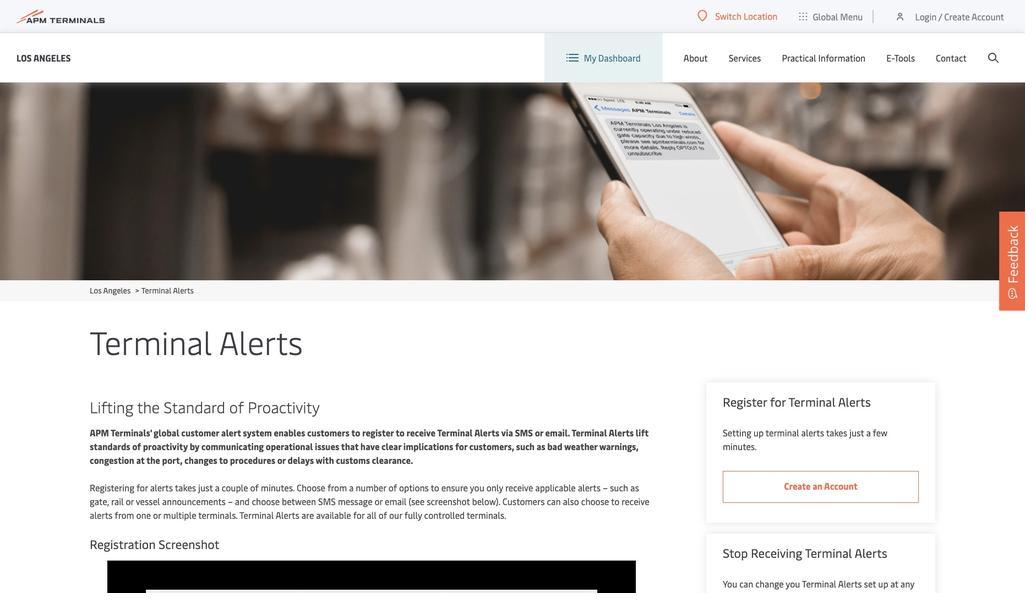 Task type: describe. For each thing, give the bounding box(es) containing it.
takes inside setting up terminal alerts takes just a few minutes.
[[826, 427, 847, 439]]

terminal right ">"
[[141, 286, 171, 296]]

apm terminals' global customer alert system enables customers to register to receive terminal alerts via sms or email. terminal alerts lift standards of proactivity by communicating operational issues that have clear implications for customers, such as bad weather warnings, congestion at the port, changes to procedures or delays with customs clearance.
[[90, 427, 649, 467]]

also
[[563, 496, 579, 508]]

terminal
[[766, 427, 799, 439]]

setting up terminal alerts takes just a few minutes.
[[723, 427, 888, 453]]

message
[[338, 496, 372, 508]]

few
[[873, 427, 888, 439]]

terminal alerts
[[90, 320, 303, 364]]

minutes. for alerts
[[723, 441, 757, 453]]

the inside apm terminals' global customer alert system enables customers to register to receive terminal alerts via sms or email. terminal alerts lift standards of proactivity by communicating operational issues that have clear implications for customers, such as bad weather warnings, congestion at the port, changes to procedures or delays with customs clearance.
[[146, 455, 160, 467]]

alerts inside the you can change you terminal alerts set up at any time.
[[838, 579, 862, 591]]

you
[[723, 579, 737, 591]]

my dashboard
[[584, 52, 641, 64]]

switch
[[715, 10, 741, 22]]

congestion
[[90, 455, 134, 467]]

number
[[356, 482, 386, 494]]

create an account link
[[723, 472, 919, 504]]

terminal up setting up terminal alerts takes just a few minutes.
[[788, 394, 836, 411]]

terminal up the you can change you terminal alerts set up at any time.
[[805, 546, 852, 562]]

terminal inside registering for alerts takes just a couple of minutes. choose from a number of options to ensure you only receive applicable alerts – such as gate, rail or vessel announcements – and choose between sms message or email (see screenshot below). customers can also choose to receive alerts from one or multiple terminals. terminal alerts are available for all of our fully controlled terminals.
[[239, 510, 274, 522]]

1 horizontal spatial –
[[603, 482, 608, 494]]

choose
[[297, 482, 325, 494]]

announcements
[[162, 496, 226, 508]]

enables
[[274, 427, 305, 439]]

terminal up implications
[[437, 427, 473, 439]]

options
[[399, 482, 429, 494]]

switch location button
[[698, 10, 778, 22]]

lift
[[636, 427, 649, 439]]

feedback button
[[999, 212, 1025, 311]]

feedback
[[1004, 225, 1022, 284]]

of right all
[[379, 510, 387, 522]]

global
[[813, 10, 838, 22]]

1 choose from the left
[[252, 496, 280, 508]]

clear
[[382, 441, 401, 453]]

port,
[[162, 455, 182, 467]]

terminal alerts subscription image
[[107, 562, 636, 594]]

0 vertical spatial create
[[944, 10, 970, 22]]

up inside setting up terminal alerts takes just a few minutes.
[[754, 427, 764, 439]]

couple
[[222, 482, 248, 494]]

of up "alert"
[[229, 397, 244, 418]]

1 vertical spatial receive
[[505, 482, 533, 494]]

controlled
[[424, 510, 465, 522]]

global
[[154, 427, 179, 439]]

you inside the you can change you terminal alerts set up at any time.
[[786, 579, 800, 591]]

ensure
[[441, 482, 468, 494]]

procedures
[[230, 455, 275, 467]]

of right couple
[[250, 482, 259, 494]]

only
[[486, 482, 503, 494]]

registration
[[90, 537, 156, 553]]

to up that
[[351, 427, 360, 439]]

practical information
[[782, 52, 866, 64]]

customer
[[181, 427, 219, 439]]

apm
[[90, 427, 109, 439]]

customers,
[[469, 441, 514, 453]]

account inside create an account link
[[824, 481, 858, 493]]

a inside setting up terminal alerts takes just a few minutes.
[[866, 427, 871, 439]]

vessel
[[136, 496, 160, 508]]

to down 'communicating' at the left of page
[[219, 455, 228, 467]]

contact button
[[936, 33, 967, 83]]

>
[[135, 286, 139, 296]]

warnings,
[[599, 441, 638, 453]]

multiple
[[163, 510, 196, 522]]

you inside registering for alerts takes just a couple of minutes. choose from a number of options to ensure you only receive applicable alerts – such as gate, rail or vessel announcements – and choose between sms message or email (see screenshot below). customers can also choose to receive alerts from one or multiple terminals. terminal alerts are available for all of our fully controlled terminals.
[[470, 482, 484, 494]]

bad
[[547, 441, 562, 453]]

switch location
[[715, 10, 778, 22]]

1 horizontal spatial from
[[327, 482, 347, 494]]

angeles for los angeles
[[33, 51, 71, 64]]

of inside apm terminals' global customer alert system enables customers to register to receive terminal alerts via sms or email. terminal alerts lift standards of proactivity by communicating operational issues that have clear implications for customers, such as bad weather warnings, congestion at the port, changes to procedures or delays with customs clearance.
[[132, 441, 141, 453]]

global menu
[[813, 10, 863, 22]]

for inside apm terminals' global customer alert system enables customers to register to receive terminal alerts via sms or email. terminal alerts lift standards of proactivity by communicating operational issues that have clear implications for customers, such as bad weather warnings, congestion at the port, changes to procedures or delays with customs clearance.
[[455, 441, 467, 453]]

via
[[501, 427, 513, 439]]

communicating
[[201, 441, 264, 453]]

such inside apm terminals' global customer alert system enables customers to register to receive terminal alerts via sms or email. terminal alerts lift standards of proactivity by communicating operational issues that have clear implications for customers, such as bad weather warnings, congestion at the port, changes to procedures or delays with customs clearance.
[[516, 441, 535, 453]]

one
[[136, 510, 151, 522]]

(see
[[409, 496, 425, 508]]

location
[[744, 10, 778, 22]]

such inside registering for alerts takes just a couple of minutes. choose from a number of options to ensure you only receive applicable alerts – such as gate, rail or vessel announcements – and choose between sms message or email (see screenshot below). customers can also choose to receive alerts from one or multiple terminals. terminal alerts are available for all of our fully controlled terminals.
[[610, 482, 628, 494]]

any
[[901, 579, 914, 591]]

information
[[818, 52, 866, 64]]

login
[[915, 10, 937, 22]]

set
[[864, 579, 876, 591]]

customers
[[502, 496, 545, 508]]

los angeles
[[17, 51, 71, 64]]

proactivity
[[143, 441, 188, 453]]

my
[[584, 52, 596, 64]]

/
[[938, 10, 942, 22]]

standard
[[164, 397, 225, 418]]

1 horizontal spatial a
[[349, 482, 354, 494]]

just inside setting up terminal alerts takes just a few minutes.
[[849, 427, 864, 439]]

registering for alerts takes just a couple of minutes. choose from a number of options to ensure you only receive applicable alerts – such as gate, rail or vessel announcements – and choose between sms message or email (see screenshot below). customers can also choose to receive alerts from one or multiple terminals. terminal alerts are available for all of our fully controlled terminals.
[[90, 482, 649, 522]]

stop receiving terminal alerts
[[723, 546, 887, 562]]

about button
[[684, 33, 708, 83]]

by
[[190, 441, 199, 453]]

my dashboard button
[[566, 33, 641, 83]]

up inside the you can change you terminal alerts set up at any time.
[[878, 579, 888, 591]]

1 terminals. from the left
[[198, 510, 238, 522]]

lifting the standard of proactivity
[[90, 397, 320, 418]]

change
[[755, 579, 784, 591]]

contact
[[936, 52, 967, 64]]

angeles for los angeles > terminal alerts
[[103, 286, 131, 296]]

are
[[302, 510, 314, 522]]

have
[[360, 441, 380, 453]]

delays
[[288, 455, 314, 467]]

tools
[[894, 52, 915, 64]]

below).
[[472, 496, 500, 508]]

of up email
[[388, 482, 397, 494]]

terminals'
[[111, 427, 152, 439]]

los for los angeles
[[17, 51, 32, 64]]

terminal inside the you can change you terminal alerts set up at any time.
[[802, 579, 836, 591]]

e-tools
[[886, 52, 915, 64]]

issues
[[315, 441, 339, 453]]

operational
[[266, 441, 313, 453]]



Task type: locate. For each thing, give the bounding box(es) containing it.
1 vertical spatial –
[[228, 496, 233, 508]]

1 vertical spatial as
[[630, 482, 639, 494]]

our
[[389, 510, 402, 522]]

1 vertical spatial can
[[739, 579, 753, 591]]

can inside the you can change you terminal alerts set up at any time.
[[739, 579, 753, 591]]

los angeles > terminal alerts
[[90, 286, 194, 296]]

terminals.
[[198, 510, 238, 522], [467, 510, 506, 522]]

account right an
[[824, 481, 858, 493]]

services button
[[729, 33, 761, 83]]

can up time.
[[739, 579, 753, 591]]

0 vertical spatial at
[[136, 455, 145, 467]]

1 horizontal spatial create
[[944, 10, 970, 22]]

0 vertical spatial just
[[849, 427, 864, 439]]

practical
[[782, 52, 816, 64]]

alerts
[[173, 286, 194, 296], [219, 320, 303, 364], [838, 394, 871, 411], [474, 427, 499, 439], [609, 427, 634, 439], [276, 510, 299, 522], [855, 546, 887, 562], [838, 579, 862, 591]]

can down the applicable
[[547, 496, 561, 508]]

1 horizontal spatial up
[[878, 579, 888, 591]]

create
[[944, 10, 970, 22], [784, 481, 811, 493]]

registration screenshot
[[90, 537, 219, 553]]

available
[[316, 510, 351, 522]]

1 horizontal spatial can
[[739, 579, 753, 591]]

1 vertical spatial create
[[784, 481, 811, 493]]

just up announcements
[[198, 482, 213, 494]]

0 horizontal spatial a
[[215, 482, 220, 494]]

0 vertical spatial receive
[[407, 427, 435, 439]]

0 vertical spatial minutes.
[[723, 441, 757, 453]]

choose right also
[[581, 496, 609, 508]]

e-tools button
[[886, 33, 915, 83]]

create an account
[[784, 481, 858, 493]]

applicable
[[535, 482, 576, 494]]

0 horizontal spatial angeles
[[33, 51, 71, 64]]

registering
[[90, 482, 134, 494]]

customers
[[307, 427, 350, 439]]

or
[[535, 427, 543, 439], [277, 455, 286, 467], [126, 496, 134, 508], [375, 496, 383, 508], [153, 510, 161, 522]]

1 horizontal spatial los angeles link
[[90, 286, 131, 296]]

0 vertical spatial angeles
[[33, 51, 71, 64]]

0 horizontal spatial such
[[516, 441, 535, 453]]

up right setting
[[754, 427, 764, 439]]

1 vertical spatial sms
[[318, 496, 336, 508]]

at inside the you can change you terminal alerts set up at any time.
[[890, 579, 898, 591]]

1 vertical spatial such
[[610, 482, 628, 494]]

register for terminal alerts
[[723, 394, 871, 411]]

login / create account link
[[895, 0, 1004, 32]]

to up "clear"
[[396, 427, 405, 439]]

1 vertical spatial at
[[890, 579, 898, 591]]

minutes.
[[723, 441, 757, 453], [261, 482, 295, 494]]

practical information button
[[782, 33, 866, 83]]

standards
[[90, 441, 130, 453]]

as left bad
[[537, 441, 545, 453]]

0 vertical spatial sms
[[515, 427, 533, 439]]

login / create account
[[915, 10, 1004, 22]]

from up message
[[327, 482, 347, 494]]

to right also
[[611, 496, 620, 508]]

– left and
[[228, 496, 233, 508]]

0 horizontal spatial create
[[784, 481, 811, 493]]

los angeles link
[[17, 51, 71, 65], [90, 286, 131, 296]]

1 horizontal spatial minutes.
[[723, 441, 757, 453]]

1 horizontal spatial choose
[[581, 496, 609, 508]]

sms right via
[[515, 427, 533, 439]]

create right /
[[944, 10, 970, 22]]

1 vertical spatial angeles
[[103, 286, 131, 296]]

lifting
[[90, 397, 134, 418]]

1 horizontal spatial at
[[890, 579, 898, 591]]

an
[[813, 481, 822, 493]]

from down rail
[[115, 510, 134, 522]]

a left few
[[866, 427, 871, 439]]

1 vertical spatial the
[[146, 455, 160, 467]]

0 vertical spatial can
[[547, 496, 561, 508]]

0 horizontal spatial as
[[537, 441, 545, 453]]

or right rail
[[126, 496, 134, 508]]

1 horizontal spatial you
[[786, 579, 800, 591]]

terminals. down below).
[[467, 510, 506, 522]]

at inside apm terminals' global customer alert system enables customers to register to receive terminal alerts via sms or email. terminal alerts lift standards of proactivity by communicating operational issues that have clear implications for customers, such as bad weather warnings, congestion at the port, changes to procedures or delays with customs clearance.
[[136, 455, 145, 467]]

that
[[341, 441, 359, 453]]

rail
[[111, 496, 124, 508]]

alerts inside setting up terminal alerts takes just a few minutes.
[[801, 427, 824, 439]]

fully
[[404, 510, 422, 522]]

0 vertical spatial from
[[327, 482, 347, 494]]

up
[[754, 427, 764, 439], [878, 579, 888, 591]]

and
[[235, 496, 250, 508]]

0 horizontal spatial just
[[198, 482, 213, 494]]

1 vertical spatial minutes.
[[261, 482, 295, 494]]

account
[[972, 10, 1004, 22], [824, 481, 858, 493]]

0 horizontal spatial account
[[824, 481, 858, 493]]

receive inside apm terminals' global customer alert system enables customers to register to receive terminal alerts via sms or email. terminal alerts lift standards of proactivity by communicating operational issues that have clear implications for customers, such as bad weather warnings, congestion at the port, changes to procedures or delays with customs clearance.
[[407, 427, 435, 439]]

los
[[17, 51, 32, 64], [90, 286, 102, 296]]

0 horizontal spatial can
[[547, 496, 561, 508]]

as down warnings,
[[630, 482, 639, 494]]

for
[[770, 394, 786, 411], [455, 441, 467, 453], [136, 482, 148, 494], [353, 510, 365, 522]]

alerts up vessel
[[150, 482, 173, 494]]

terminals. down announcements
[[198, 510, 238, 522]]

1 vertical spatial takes
[[175, 482, 196, 494]]

at right congestion
[[136, 455, 145, 467]]

weather
[[564, 441, 598, 453]]

changes
[[184, 455, 217, 467]]

sms inside apm terminals' global customer alert system enables customers to register to receive terminal alerts via sms or email. terminal alerts lift standards of proactivity by communicating operational issues that have clear implications for customers, such as bad weather warnings, congestion at the port, changes to procedures or delays with customs clearance.
[[515, 427, 533, 439]]

takes left few
[[826, 427, 847, 439]]

1 horizontal spatial sms
[[515, 427, 533, 439]]

minutes. inside registering for alerts takes just a couple of minutes. choose from a number of options to ensure you only receive applicable alerts – such as gate, rail or vessel announcements – and choose between sms message or email (see screenshot below). customers can also choose to receive alerts from one or multiple terminals. terminal alerts are available for all of our fully controlled terminals.
[[261, 482, 295, 494]]

as inside apm terminals' global customer alert system enables customers to register to receive terminal alerts via sms or email. terminal alerts lift standards of proactivity by communicating operational issues that have clear implications for customers, such as bad weather warnings, congestion at the port, changes to procedures or delays with customs clearance.
[[537, 441, 545, 453]]

services
[[729, 52, 761, 64]]

2 vertical spatial receive
[[622, 496, 649, 508]]

choose right and
[[252, 496, 280, 508]]

receive
[[407, 427, 435, 439], [505, 482, 533, 494], [622, 496, 649, 508]]

such left bad
[[516, 441, 535, 453]]

or up all
[[375, 496, 383, 508]]

a up message
[[349, 482, 354, 494]]

0 horizontal spatial receive
[[407, 427, 435, 439]]

you can change you terminal alerts set up at any time.
[[723, 579, 914, 594]]

with
[[316, 455, 334, 467]]

account right /
[[972, 10, 1004, 22]]

alerts down 'gate,' on the left bottom of the page
[[90, 510, 113, 522]]

1 horizontal spatial terminals.
[[467, 510, 506, 522]]

1 horizontal spatial account
[[972, 10, 1004, 22]]

just left few
[[849, 427, 864, 439]]

1 horizontal spatial takes
[[826, 427, 847, 439]]

minutes. inside setting up terminal alerts takes just a few minutes.
[[723, 441, 757, 453]]

a left couple
[[215, 482, 220, 494]]

1 vertical spatial los angeles link
[[90, 286, 131, 296]]

terminal up the weather
[[572, 427, 607, 439]]

0 horizontal spatial terminals.
[[198, 510, 238, 522]]

0 vertical spatial the
[[137, 397, 160, 418]]

create left an
[[784, 481, 811, 493]]

for left all
[[353, 510, 365, 522]]

0 horizontal spatial at
[[136, 455, 145, 467]]

can inside registering for alerts takes just a couple of minutes. choose from a number of options to ensure you only receive applicable alerts – such as gate, rail or vessel announcements – and choose between sms message or email (see screenshot below). customers can also choose to receive alerts from one or multiple terminals. terminal alerts are available for all of our fully controlled terminals.
[[547, 496, 561, 508]]

or left email.
[[535, 427, 543, 439]]

0 horizontal spatial los
[[17, 51, 32, 64]]

screenshot
[[427, 496, 470, 508]]

or down operational
[[277, 455, 286, 467]]

for up vessel
[[136, 482, 148, 494]]

alerts up also
[[578, 482, 601, 494]]

1 vertical spatial account
[[824, 481, 858, 493]]

– down warnings,
[[603, 482, 608, 494]]

screenshot
[[159, 537, 219, 553]]

as inside registering for alerts takes just a couple of minutes. choose from a number of options to ensure you only receive applicable alerts – such as gate, rail or vessel announcements – and choose between sms message or email (see screenshot below). customers can also choose to receive alerts from one or multiple terminals. terminal alerts are available for all of our fully controlled terminals.
[[630, 482, 639, 494]]

you up below).
[[470, 482, 484, 494]]

you
[[470, 482, 484, 494], [786, 579, 800, 591]]

1 horizontal spatial as
[[630, 482, 639, 494]]

minutes. up between
[[261, 482, 295, 494]]

2 terminals. from the left
[[467, 510, 506, 522]]

0 vertical spatial takes
[[826, 427, 847, 439]]

such down warnings,
[[610, 482, 628, 494]]

1 horizontal spatial just
[[849, 427, 864, 439]]

1 vertical spatial just
[[198, 482, 213, 494]]

for up terminal
[[770, 394, 786, 411]]

0 horizontal spatial takes
[[175, 482, 196, 494]]

1 horizontal spatial angeles
[[103, 286, 131, 296]]

email.
[[545, 427, 570, 439]]

sms up available at the bottom left of page
[[318, 496, 336, 508]]

0 horizontal spatial los angeles link
[[17, 51, 71, 65]]

to up screenshot
[[431, 482, 439, 494]]

1 vertical spatial you
[[786, 579, 800, 591]]

0 horizontal spatial up
[[754, 427, 764, 439]]

1 horizontal spatial los
[[90, 286, 102, 296]]

customs
[[336, 455, 370, 467]]

–
[[603, 482, 608, 494], [228, 496, 233, 508]]

0 vertical spatial as
[[537, 441, 545, 453]]

proactivity
[[248, 397, 320, 418]]

2 horizontal spatial receive
[[622, 496, 649, 508]]

takes up announcements
[[175, 482, 196, 494]]

minutes. down setting
[[723, 441, 757, 453]]

terminal down and
[[239, 510, 274, 522]]

1 vertical spatial from
[[115, 510, 134, 522]]

apm terminals launches global customer alerts solution image
[[0, 83, 1025, 281]]

register
[[723, 394, 767, 411]]

0 horizontal spatial you
[[470, 482, 484, 494]]

account inside login / create account link
[[972, 10, 1004, 22]]

2 horizontal spatial a
[[866, 427, 871, 439]]

sms
[[515, 427, 533, 439], [318, 496, 336, 508]]

1 horizontal spatial receive
[[505, 482, 533, 494]]

you right change in the bottom right of the page
[[786, 579, 800, 591]]

0 vertical spatial up
[[754, 427, 764, 439]]

alerts right terminal
[[801, 427, 824, 439]]

to
[[351, 427, 360, 439], [396, 427, 405, 439], [219, 455, 228, 467], [431, 482, 439, 494], [611, 496, 620, 508]]

0 horizontal spatial choose
[[252, 496, 280, 508]]

register
[[362, 427, 394, 439]]

email
[[385, 496, 407, 508]]

0 vertical spatial –
[[603, 482, 608, 494]]

of down "terminals'"
[[132, 441, 141, 453]]

sms inside registering for alerts takes just a couple of minutes. choose from a number of options to ensure you only receive applicable alerts – such as gate, rail or vessel announcements – and choose between sms message or email (see screenshot below). customers can also choose to receive alerts from one or multiple terminals. terminal alerts are available for all of our fully controlled terminals.
[[318, 496, 336, 508]]

e-
[[886, 52, 894, 64]]

stop
[[723, 546, 748, 562]]

clearance.
[[372, 455, 413, 467]]

choose
[[252, 496, 280, 508], [581, 496, 609, 508]]

terminal down stop receiving terminal alerts
[[802, 579, 836, 591]]

terminal down los angeles > terminal alerts
[[90, 320, 212, 364]]

just inside registering for alerts takes just a couple of minutes. choose from a number of options to ensure you only receive applicable alerts – such as gate, rail or vessel announcements – and choose between sms message or email (see screenshot below). customers can also choose to receive alerts from one or multiple terminals. terminal alerts are available for all of our fully controlled terminals.
[[198, 482, 213, 494]]

0 horizontal spatial sms
[[318, 496, 336, 508]]

the down "proactivity"
[[146, 455, 160, 467]]

minutes. for takes
[[261, 482, 295, 494]]

between
[[282, 496, 316, 508]]

time.
[[723, 592, 743, 594]]

1 vertical spatial los
[[90, 286, 102, 296]]

0 vertical spatial los angeles link
[[17, 51, 71, 65]]

0 horizontal spatial from
[[115, 510, 134, 522]]

0 horizontal spatial minutes.
[[261, 482, 295, 494]]

receiving
[[751, 546, 802, 562]]

all
[[367, 510, 376, 522]]

or right "one"
[[153, 510, 161, 522]]

takes inside registering for alerts takes just a couple of minutes. choose from a number of options to ensure you only receive applicable alerts – such as gate, rail or vessel announcements – and choose between sms message or email (see screenshot below). customers can also choose to receive alerts from one or multiple terminals. terminal alerts are available for all of our fully controlled terminals.
[[175, 482, 196, 494]]

about
[[684, 52, 708, 64]]

implications
[[403, 441, 453, 453]]

0 horizontal spatial –
[[228, 496, 233, 508]]

at left any
[[890, 579, 898, 591]]

los for los angeles > terminal alerts
[[90, 286, 102, 296]]

0 vertical spatial account
[[972, 10, 1004, 22]]

0 vertical spatial los
[[17, 51, 32, 64]]

1 horizontal spatial such
[[610, 482, 628, 494]]

1 vertical spatial up
[[878, 579, 888, 591]]

the up "terminals'"
[[137, 397, 160, 418]]

for left the customers,
[[455, 441, 467, 453]]

0 vertical spatial such
[[516, 441, 535, 453]]

2 choose from the left
[[581, 496, 609, 508]]

0 vertical spatial you
[[470, 482, 484, 494]]

global menu button
[[789, 0, 874, 33]]

up right set at the right bottom
[[878, 579, 888, 591]]

alerts inside registering for alerts takes just a couple of minutes. choose from a number of options to ensure you only receive applicable alerts – such as gate, rail or vessel announcements – and choose between sms message or email (see screenshot below). customers can also choose to receive alerts from one or multiple terminals. terminal alerts are available for all of our fully controlled terminals.
[[276, 510, 299, 522]]



Task type: vqa. For each thing, say whether or not it's contained in the screenshot.
enables
yes



